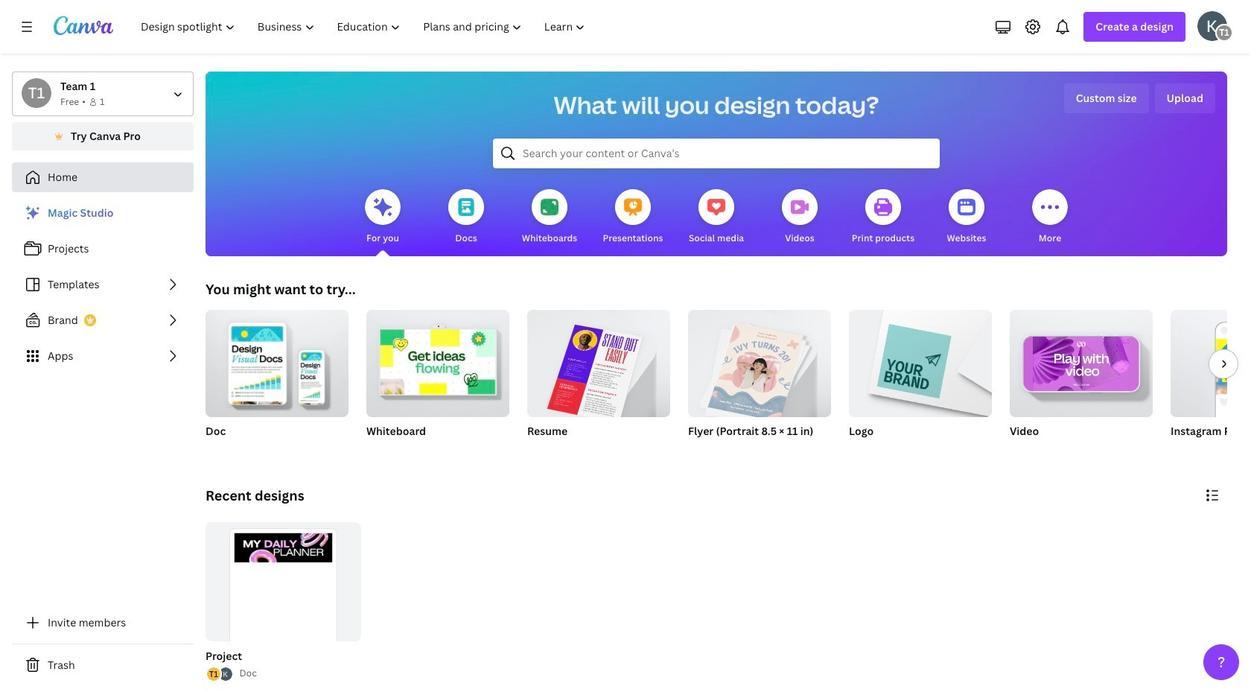 Task type: vqa. For each thing, say whether or not it's contained in the screenshot.
try
no



Task type: locate. For each thing, give the bounding box(es) containing it.
0 horizontal spatial team 1 image
[[22, 78, 51, 108]]

kendall parks image
[[1198, 11, 1228, 41]]

0 vertical spatial list
[[12, 198, 194, 371]]

group
[[206, 304, 349, 458], [206, 304, 349, 417], [367, 304, 510, 458], [367, 304, 510, 417], [528, 304, 671, 458], [528, 304, 671, 424], [1010, 304, 1153, 458], [1010, 304, 1153, 417], [689, 310, 832, 458], [849, 310, 993, 458], [1171, 310, 1252, 458], [1171, 310, 1252, 417], [203, 522, 361, 683], [206, 522, 361, 681]]

0 vertical spatial team 1 image
[[1216, 24, 1234, 42]]

list
[[12, 198, 194, 371], [206, 667, 234, 683]]

0 horizontal spatial team 1 element
[[22, 78, 51, 108]]

team 1 element
[[1216, 24, 1234, 42], [22, 78, 51, 108]]

None search field
[[493, 139, 940, 168]]

1 horizontal spatial team 1 element
[[1216, 24, 1234, 42]]

1 vertical spatial list
[[206, 667, 234, 683]]

Search search field
[[523, 139, 911, 168]]

1 vertical spatial team 1 image
[[22, 78, 51, 108]]

team 1 image
[[1216, 24, 1234, 42], [22, 78, 51, 108]]

team 1 element inside switch to another team button
[[22, 78, 51, 108]]

1 vertical spatial team 1 element
[[22, 78, 51, 108]]



Task type: describe. For each thing, give the bounding box(es) containing it.
1 horizontal spatial list
[[206, 667, 234, 683]]

team 1 image inside switch to another team button
[[22, 78, 51, 108]]

1 horizontal spatial team 1 image
[[1216, 24, 1234, 42]]

0 vertical spatial team 1 element
[[1216, 24, 1234, 42]]

0 horizontal spatial list
[[12, 198, 194, 371]]

Switch to another team button
[[12, 72, 194, 116]]

top level navigation element
[[131, 12, 599, 42]]



